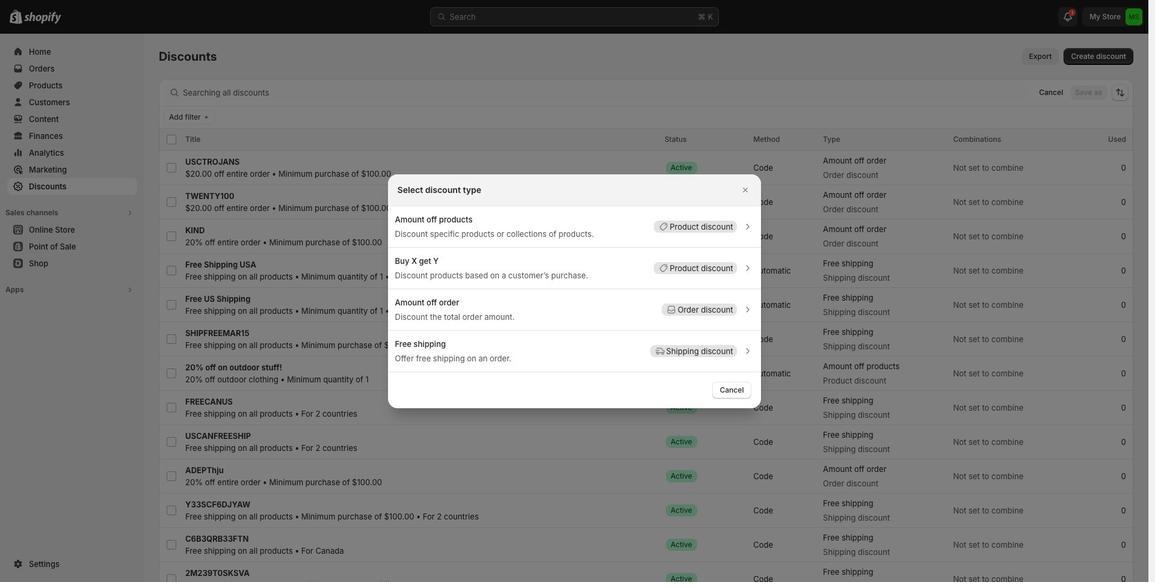 Task type: locate. For each thing, give the bounding box(es) containing it.
shopify image
[[24, 12, 61, 24]]

dialog
[[0, 174, 1149, 408]]



Task type: vqa. For each thing, say whether or not it's contained in the screenshot.
Online Store
no



